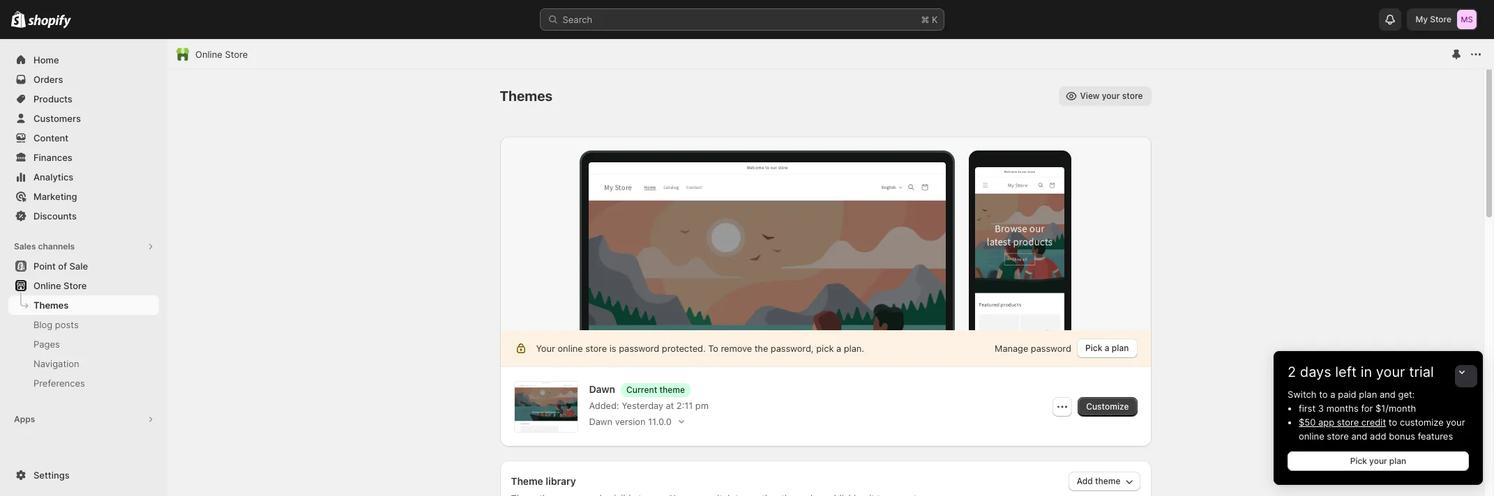 Task type: locate. For each thing, give the bounding box(es) containing it.
left
[[1336, 364, 1357, 381]]

0 horizontal spatial store
[[64, 280, 87, 292]]

products
[[33, 93, 72, 105]]

1 vertical spatial store
[[1327, 431, 1349, 442]]

my store
[[1416, 14, 1452, 24]]

plan down the bonus
[[1390, 456, 1407, 467]]

0 horizontal spatial to
[[1319, 389, 1328, 400]]

store
[[1430, 14, 1452, 24], [225, 49, 248, 60], [64, 280, 87, 292]]

plan up for on the bottom right
[[1359, 389, 1377, 400]]

to down $1/month
[[1389, 417, 1398, 428]]

switch to a paid plan and get:
[[1288, 389, 1415, 400]]

settings link
[[8, 466, 159, 486]]

and
[[1380, 389, 1396, 400], [1352, 431, 1368, 442]]

point of sale button
[[0, 257, 167, 276]]

and up $1/month
[[1380, 389, 1396, 400]]

online store down point of sale
[[33, 280, 87, 292]]

$1/month
[[1376, 403, 1416, 414]]

online
[[1299, 431, 1325, 442]]

store down $50 app store credit link at right
[[1327, 431, 1349, 442]]

1 vertical spatial online
[[33, 280, 61, 292]]

1 vertical spatial to
[[1389, 417, 1398, 428]]

my store image
[[1458, 10, 1477, 29]]

0 vertical spatial plan
[[1359, 389, 1377, 400]]

credit
[[1362, 417, 1386, 428]]

1 horizontal spatial online
[[195, 49, 222, 60]]

your right pick
[[1370, 456, 1387, 467]]

content
[[33, 133, 68, 144]]

sales channels button
[[8, 237, 159, 257]]

point of sale link
[[8, 257, 159, 276]]

your inside dropdown button
[[1376, 364, 1406, 381]]

pages
[[33, 339, 60, 350]]

trial
[[1409, 364, 1434, 381]]

to inside to customize your online store and add bonus features
[[1389, 417, 1398, 428]]

online
[[195, 49, 222, 60], [33, 280, 61, 292]]

content link
[[8, 128, 159, 148]]

1 vertical spatial your
[[1447, 417, 1466, 428]]

online down 'point'
[[33, 280, 61, 292]]

online store
[[195, 49, 248, 60], [33, 280, 87, 292]]

sale
[[69, 261, 88, 272]]

add
[[1370, 431, 1387, 442]]

marketing link
[[8, 187, 159, 207]]

1 vertical spatial and
[[1352, 431, 1368, 442]]

your right in
[[1376, 364, 1406, 381]]

finances
[[33, 152, 72, 163]]

marketing
[[33, 191, 77, 202]]

0 vertical spatial online store link
[[195, 47, 248, 61]]

point
[[33, 261, 56, 272]]

0 horizontal spatial and
[[1352, 431, 1368, 442]]

1 vertical spatial online store
[[33, 280, 87, 292]]

3
[[1319, 403, 1324, 414]]

$50 app store credit link
[[1299, 417, 1386, 428]]

and inside to customize your online store and add bonus features
[[1352, 431, 1368, 442]]

get:
[[1399, 389, 1415, 400]]

$50 app store credit
[[1299, 417, 1386, 428]]

your up features
[[1447, 417, 1466, 428]]

1 vertical spatial store
[[225, 49, 248, 60]]

0 vertical spatial online
[[195, 49, 222, 60]]

online store link down sale
[[8, 276, 159, 296]]

to
[[1319, 389, 1328, 400], [1389, 417, 1398, 428]]

1 horizontal spatial and
[[1380, 389, 1396, 400]]

bonus
[[1389, 431, 1416, 442]]

store inside to customize your online store and add bonus features
[[1327, 431, 1349, 442]]

online right online store image
[[195, 49, 222, 60]]

home link
[[8, 50, 159, 70]]

0 horizontal spatial online store link
[[8, 276, 159, 296]]

0 vertical spatial your
[[1376, 364, 1406, 381]]

days
[[1300, 364, 1332, 381]]

and for store
[[1352, 431, 1368, 442]]

store right online store image
[[225, 49, 248, 60]]

for
[[1361, 403, 1373, 414]]

2 horizontal spatial store
[[1430, 14, 1452, 24]]

0 vertical spatial store
[[1337, 417, 1359, 428]]

analytics link
[[8, 167, 159, 187]]

$50
[[1299, 417, 1316, 428]]

store
[[1337, 417, 1359, 428], [1327, 431, 1349, 442]]

first 3 months for $1/month
[[1299, 403, 1416, 414]]

1 horizontal spatial online store
[[195, 49, 248, 60]]

channels
[[38, 241, 75, 252]]

store down sale
[[64, 280, 87, 292]]

themes link
[[8, 296, 159, 315]]

preferences link
[[8, 374, 159, 394]]

2 vertical spatial store
[[64, 280, 87, 292]]

1 horizontal spatial online store link
[[195, 47, 248, 61]]

plan
[[1359, 389, 1377, 400], [1390, 456, 1407, 467]]

1 horizontal spatial store
[[225, 49, 248, 60]]

apps
[[14, 414, 35, 425]]

1 horizontal spatial to
[[1389, 417, 1398, 428]]

orders link
[[8, 70, 159, 89]]

online store link right online store image
[[195, 47, 248, 61]]

0 horizontal spatial plan
[[1359, 389, 1377, 400]]

2 days left in your trial element
[[1274, 388, 1483, 486]]

0 vertical spatial to
[[1319, 389, 1328, 400]]

to left the a
[[1319, 389, 1328, 400]]

2 days left in your trial button
[[1274, 352, 1483, 381]]

online store right online store image
[[195, 49, 248, 60]]

store down months
[[1337, 417, 1359, 428]]

store right my
[[1430, 14, 1452, 24]]

1 horizontal spatial plan
[[1390, 456, 1407, 467]]

navigation
[[33, 359, 79, 370]]

2
[[1288, 364, 1296, 381]]

online store link
[[195, 47, 248, 61], [8, 276, 159, 296]]

your inside to customize your online store and add bonus features
[[1447, 417, 1466, 428]]

blog posts
[[33, 320, 79, 331]]

sales
[[14, 241, 36, 252]]

point of sale
[[33, 261, 88, 272]]

blog
[[33, 320, 52, 331]]

and left add
[[1352, 431, 1368, 442]]

shopify image
[[11, 11, 26, 28]]

sales channels
[[14, 241, 75, 252]]

app
[[1319, 417, 1335, 428]]

your
[[1376, 364, 1406, 381], [1447, 417, 1466, 428], [1370, 456, 1387, 467]]

home
[[33, 54, 59, 66]]

1 vertical spatial online store link
[[8, 276, 159, 296]]

0 vertical spatial and
[[1380, 389, 1396, 400]]



Task type: describe. For each thing, give the bounding box(es) containing it.
k
[[932, 14, 938, 25]]

pick your plan link
[[1288, 452, 1469, 472]]

finances link
[[8, 148, 159, 167]]

0 horizontal spatial online
[[33, 280, 61, 292]]

0 vertical spatial store
[[1430, 14, 1452, 24]]

analytics
[[33, 172, 73, 183]]

discounts link
[[8, 207, 159, 226]]

of
[[58, 261, 67, 272]]

pick
[[1351, 456, 1367, 467]]

⌘
[[921, 14, 930, 25]]

in
[[1361, 364, 1373, 381]]

search
[[563, 14, 593, 25]]

preferences
[[33, 378, 85, 389]]

⌘ k
[[921, 14, 938, 25]]

online store image
[[176, 47, 190, 61]]

first
[[1299, 403, 1316, 414]]

and for plan
[[1380, 389, 1396, 400]]

0 horizontal spatial online store
[[33, 280, 87, 292]]

apps button
[[8, 410, 159, 430]]

to customize your online store and add bonus features
[[1299, 417, 1466, 442]]

themes
[[33, 300, 69, 311]]

customize
[[1400, 417, 1444, 428]]

1 vertical spatial plan
[[1390, 456, 1407, 467]]

my
[[1416, 14, 1428, 24]]

paid
[[1338, 389, 1357, 400]]

customers
[[33, 113, 81, 124]]

months
[[1327, 403, 1359, 414]]

blog posts link
[[8, 315, 159, 335]]

customers link
[[8, 109, 159, 128]]

a
[[1331, 389, 1336, 400]]

settings
[[33, 470, 70, 481]]

shopify image
[[28, 14, 71, 28]]

discounts
[[33, 211, 77, 222]]

navigation link
[[8, 354, 159, 374]]

posts
[[55, 320, 79, 331]]

orders
[[33, 74, 63, 85]]

products link
[[8, 89, 159, 109]]

pick your plan
[[1351, 456, 1407, 467]]

switch
[[1288, 389, 1317, 400]]

0 vertical spatial online store
[[195, 49, 248, 60]]

features
[[1418, 431, 1453, 442]]

pages link
[[8, 335, 159, 354]]

2 days left in your trial
[[1288, 364, 1434, 381]]

2 vertical spatial your
[[1370, 456, 1387, 467]]



